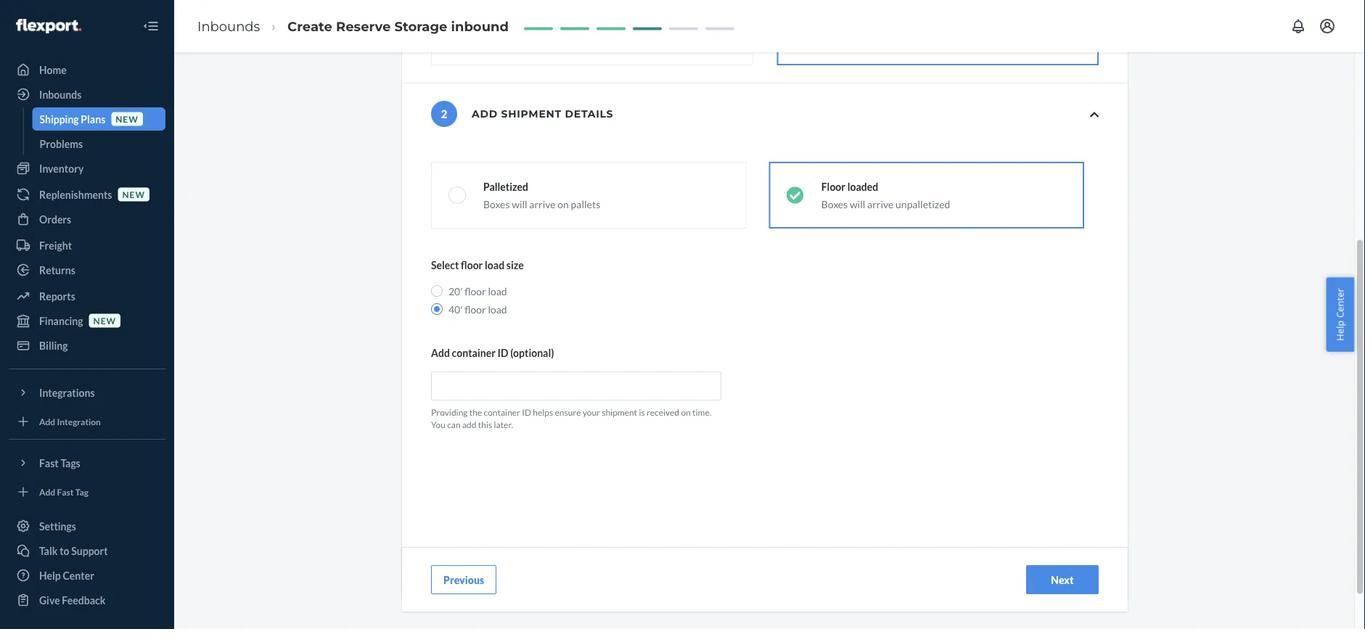 Task type: locate. For each thing, give the bounding box(es) containing it.
time.
[[692, 407, 712, 418]]

1 horizontal spatial shipment
[[602, 407, 637, 418]]

1 vertical spatial fast
[[57, 487, 74, 497]]

2 vertical spatial load
[[488, 303, 507, 315]]

1 vertical spatial inbounds link
[[9, 83, 165, 106]]

integration
[[57, 416, 101, 427]]

help
[[1334, 320, 1347, 341], [39, 569, 61, 582]]

on
[[558, 198, 569, 210], [681, 407, 691, 418]]

0 horizontal spatial help center
[[39, 569, 94, 582]]

open notifications image
[[1290, 17, 1307, 35]]

1 horizontal spatial inbounds link
[[197, 18, 260, 34]]

fast inside dropdown button
[[39, 457, 59, 469]]

returns
[[39, 264, 75, 276]]

inbounds
[[197, 18, 260, 34], [39, 88, 82, 101]]

on left time.
[[681, 407, 691, 418]]

id inside providing the container id helps ensure your shipment is received on time. you can add this later.
[[522, 407, 531, 418]]

will down palletized
[[512, 198, 527, 210]]

new right plans
[[116, 114, 138, 124]]

home
[[39, 64, 67, 76]]

0 horizontal spatial arrive
[[529, 198, 556, 210]]

integrations button
[[9, 381, 165, 404]]

add down fast tags
[[39, 487, 55, 497]]

0 horizontal spatial inbounds link
[[9, 83, 165, 106]]

add
[[472, 108, 498, 120], [431, 347, 450, 359], [39, 416, 55, 427], [39, 487, 55, 497]]

0 horizontal spatial will
[[512, 198, 527, 210]]

0 vertical spatial new
[[116, 114, 138, 124]]

add for add container id (optional)
[[431, 347, 450, 359]]

0 vertical spatial on
[[558, 198, 569, 210]]

inbounds link inside the breadcrumbs navigation
[[197, 18, 260, 34]]

inventory link
[[9, 157, 165, 180]]

0 vertical spatial help center
[[1334, 288, 1347, 341]]

palletized boxes will arrive on pallets
[[483, 180, 600, 210]]

reports link
[[9, 285, 165, 308]]

0 horizontal spatial help
[[39, 569, 61, 582]]

tags
[[61, 457, 80, 469]]

will
[[512, 198, 527, 210], [850, 198, 865, 210]]

boxes inside palletized boxes will arrive on pallets
[[483, 198, 510, 210]]

2 arrive from the left
[[867, 198, 894, 210]]

container
[[452, 347, 496, 359], [484, 407, 520, 418]]

problems
[[40, 138, 83, 150]]

arrive left pallets
[[529, 198, 556, 210]]

None radio
[[431, 285, 443, 297], [431, 303, 443, 315], [431, 285, 443, 297], [431, 303, 443, 315]]

1 arrive from the left
[[529, 198, 556, 210]]

help center link
[[9, 564, 165, 587]]

0 horizontal spatial inbounds
[[39, 88, 82, 101]]

support
[[71, 545, 108, 557]]

1 horizontal spatial center
[[1334, 288, 1347, 318]]

floor
[[461, 259, 483, 271], [465, 285, 486, 297], [465, 303, 486, 315]]

plans
[[81, 113, 105, 125]]

fast
[[39, 457, 59, 469], [57, 487, 74, 497]]

new down reports link
[[93, 315, 116, 326]]

2 boxes from the left
[[821, 198, 848, 210]]

load up '40' floor load'
[[488, 285, 507, 297]]

id
[[498, 347, 508, 359], [522, 407, 531, 418]]

arrive
[[529, 198, 556, 210], [867, 198, 894, 210]]

fast left tag
[[57, 487, 74, 497]]

billing link
[[9, 334, 165, 357]]

0 vertical spatial center
[[1334, 288, 1347, 318]]

replenishments
[[39, 188, 112, 201]]

0 vertical spatial floor
[[461, 259, 483, 271]]

talk
[[39, 545, 58, 557]]

1 vertical spatial center
[[63, 569, 94, 582]]

1 horizontal spatial id
[[522, 407, 531, 418]]

pallets
[[571, 198, 600, 210]]

on left pallets
[[558, 198, 569, 210]]

load for 20' floor load
[[488, 285, 507, 297]]

1 boxes from the left
[[483, 198, 510, 210]]

add right 2
[[472, 108, 498, 120]]

ensure
[[555, 407, 581, 418]]

1 vertical spatial on
[[681, 407, 691, 418]]

1 vertical spatial new
[[122, 189, 145, 200]]

shipment
[[501, 108, 562, 120], [602, 407, 637, 418]]

container inside providing the container id helps ensure your shipment is received on time. you can add this later.
[[484, 407, 520, 418]]

0 vertical spatial load
[[485, 259, 505, 271]]

floor up 20' floor load
[[461, 259, 483, 271]]

0 vertical spatial id
[[498, 347, 508, 359]]

0 vertical spatial help
[[1334, 320, 1347, 341]]

0 vertical spatial inbounds
[[197, 18, 260, 34]]

fast inside "link"
[[57, 487, 74, 497]]

on inside providing the container id helps ensure your shipment is received on time. you can add this later.
[[681, 407, 691, 418]]

1 horizontal spatial inbounds
[[197, 18, 260, 34]]

40' floor load
[[449, 303, 507, 315]]

0 horizontal spatial on
[[558, 198, 569, 210]]

details
[[565, 108, 613, 120]]

will inside palletized boxes will arrive on pallets
[[512, 198, 527, 210]]

close navigation image
[[142, 17, 160, 35]]

providing the container id helps ensure your shipment is received on time. you can add this later.
[[431, 407, 712, 430]]

1 vertical spatial help
[[39, 569, 61, 582]]

arrive down loaded
[[867, 198, 894, 210]]

id left "(optional)"
[[498, 347, 508, 359]]

new for shipping plans
[[116, 114, 138, 124]]

1 horizontal spatial arrive
[[867, 198, 894, 210]]

floor for 40'
[[465, 303, 486, 315]]

new
[[116, 114, 138, 124], [122, 189, 145, 200], [93, 315, 116, 326]]

1 vertical spatial help center
[[39, 569, 94, 582]]

shipping
[[40, 113, 79, 125]]

chevron up image
[[1090, 110, 1099, 120]]

1 vertical spatial shipment
[[602, 407, 637, 418]]

0 horizontal spatial boxes
[[483, 198, 510, 210]]

floor down 20' floor load
[[465, 303, 486, 315]]

1 vertical spatial id
[[522, 407, 531, 418]]

providing
[[431, 407, 468, 418]]

center inside button
[[1334, 288, 1347, 318]]

boxes down floor
[[821, 198, 848, 210]]

0 vertical spatial inbounds link
[[197, 18, 260, 34]]

load down 20' floor load
[[488, 303, 507, 315]]

inbounds link
[[197, 18, 260, 34], [9, 83, 165, 106]]

on inside palletized boxes will arrive on pallets
[[558, 198, 569, 210]]

2 vertical spatial floor
[[465, 303, 486, 315]]

boxes down palletized
[[483, 198, 510, 210]]

20' floor load
[[449, 285, 507, 297]]

container down '40' floor load'
[[452, 347, 496, 359]]

palletized
[[483, 180, 528, 193]]

can
[[447, 420, 461, 430]]

will inside floor loaded boxes will arrive unpalletized
[[850, 198, 865, 210]]

1 horizontal spatial will
[[850, 198, 865, 210]]

add left integration
[[39, 416, 55, 427]]

center
[[1334, 288, 1347, 318], [63, 569, 94, 582]]

boxes inside floor loaded boxes will arrive unpalletized
[[821, 198, 848, 210]]

previous
[[443, 574, 484, 586]]

unpalletized
[[896, 198, 950, 210]]

floor up '40' floor load'
[[465, 285, 486, 297]]

add down 40'
[[431, 347, 450, 359]]

1 vertical spatial floor
[[465, 285, 486, 297]]

2 vertical spatial new
[[93, 315, 116, 326]]

will down loaded
[[850, 198, 865, 210]]

1 horizontal spatial on
[[681, 407, 691, 418]]

0 vertical spatial fast
[[39, 457, 59, 469]]

1 horizontal spatial help
[[1334, 320, 1347, 341]]

1 will from the left
[[512, 198, 527, 210]]

1 horizontal spatial boxes
[[821, 198, 848, 210]]

2 will from the left
[[850, 198, 865, 210]]

id left helps
[[522, 407, 531, 418]]

reports
[[39, 290, 75, 302]]

new up 'orders' link
[[122, 189, 145, 200]]

boxes
[[483, 198, 510, 210], [821, 198, 848, 210]]

fast left tags
[[39, 457, 59, 469]]

create reserve storage inbound
[[287, 18, 509, 34]]

size
[[506, 259, 524, 271]]

shipment left is on the bottom left
[[602, 407, 637, 418]]

0 vertical spatial container
[[452, 347, 496, 359]]

shipment left details
[[501, 108, 562, 120]]

help center
[[1334, 288, 1347, 341], [39, 569, 94, 582]]

floor loaded boxes will arrive unpalletized
[[821, 180, 950, 210]]

None text field
[[431, 372, 721, 401]]

you
[[431, 420, 446, 430]]

1 vertical spatial container
[[484, 407, 520, 418]]

inbound
[[451, 18, 509, 34]]

load
[[485, 259, 505, 271], [488, 285, 507, 297], [488, 303, 507, 315]]

add for add fast tag
[[39, 487, 55, 497]]

1 horizontal spatial help center
[[1334, 288, 1347, 341]]

fast tags button
[[9, 451, 165, 475]]

load left size
[[485, 259, 505, 271]]

add inside "link"
[[39, 487, 55, 497]]

add for add integration
[[39, 416, 55, 427]]

freight
[[39, 239, 72, 251]]

financing
[[39, 315, 83, 327]]

1 vertical spatial load
[[488, 285, 507, 297]]

container up later.
[[484, 407, 520, 418]]

0 horizontal spatial shipment
[[501, 108, 562, 120]]

helps
[[533, 407, 553, 418]]



Task type: describe. For each thing, give the bounding box(es) containing it.
add
[[462, 420, 476, 430]]

previous button
[[431, 565, 497, 594]]

tag
[[75, 487, 88, 497]]

add shipment details
[[472, 108, 613, 120]]

this
[[478, 420, 492, 430]]

0 horizontal spatial center
[[63, 569, 94, 582]]

new for replenishments
[[122, 189, 145, 200]]

freight link
[[9, 234, 165, 257]]

loaded
[[848, 180, 878, 193]]

floor for select
[[461, 259, 483, 271]]

shipment inside providing the container id helps ensure your shipment is received on time. you can add this later.
[[602, 407, 637, 418]]

40'
[[449, 303, 463, 315]]

feedback
[[62, 594, 106, 606]]

0 horizontal spatial id
[[498, 347, 508, 359]]

orders link
[[9, 208, 165, 231]]

talk to support button
[[9, 539, 165, 563]]

add integration link
[[9, 410, 165, 433]]

next
[[1051, 574, 1074, 586]]

breadcrumbs navigation
[[186, 5, 520, 47]]

give
[[39, 594, 60, 606]]

help inside button
[[1334, 320, 1347, 341]]

reserve
[[336, 18, 391, 34]]

20'
[[449, 285, 463, 297]]

orders
[[39, 213, 71, 225]]

talk to support
[[39, 545, 108, 557]]

the
[[469, 407, 482, 418]]

storage
[[394, 18, 447, 34]]

give feedback button
[[9, 589, 165, 612]]

is
[[639, 407, 645, 418]]

add for add shipment details
[[472, 108, 498, 120]]

settings
[[39, 520, 76, 532]]

floor
[[821, 180, 846, 193]]

create
[[287, 18, 332, 34]]

new for financing
[[93, 315, 116, 326]]

add container id (optional)
[[431, 347, 554, 359]]

1 vertical spatial inbounds
[[39, 88, 82, 101]]

help center button
[[1326, 277, 1354, 352]]

floor for 20'
[[465, 285, 486, 297]]

inventory
[[39, 162, 84, 175]]

add fast tag
[[39, 487, 88, 497]]

integrations
[[39, 386, 95, 399]]

billing
[[39, 339, 68, 352]]

home link
[[9, 58, 165, 81]]

your
[[583, 407, 600, 418]]

load for select floor load size
[[485, 259, 505, 271]]

to
[[60, 545, 69, 557]]

arrive inside palletized boxes will arrive on pallets
[[529, 198, 556, 210]]

received
[[647, 407, 679, 418]]

fast tags
[[39, 457, 80, 469]]

inbounds inside the breadcrumbs navigation
[[197, 18, 260, 34]]

give feedback
[[39, 594, 106, 606]]

later.
[[494, 420, 513, 430]]

open account menu image
[[1319, 17, 1336, 35]]

check circle image
[[787, 187, 804, 204]]

(optional)
[[510, 347, 554, 359]]

help center inside button
[[1334, 288, 1347, 341]]

next button
[[1026, 565, 1099, 594]]

select
[[431, 259, 459, 271]]

select floor load size
[[431, 259, 524, 271]]

shipping plans
[[40, 113, 105, 125]]

settings link
[[9, 515, 165, 538]]

arrive inside floor loaded boxes will arrive unpalletized
[[867, 198, 894, 210]]

flexport logo image
[[16, 19, 81, 33]]

returns link
[[9, 258, 165, 282]]

add integration
[[39, 416, 101, 427]]

problems link
[[32, 132, 165, 155]]

0 vertical spatial shipment
[[501, 108, 562, 120]]

2
[[441, 107, 447, 121]]

add fast tag link
[[9, 480, 165, 504]]

load for 40' floor load
[[488, 303, 507, 315]]



Task type: vqa. For each thing, say whether or not it's contained in the screenshot.
Select floor load size load
yes



